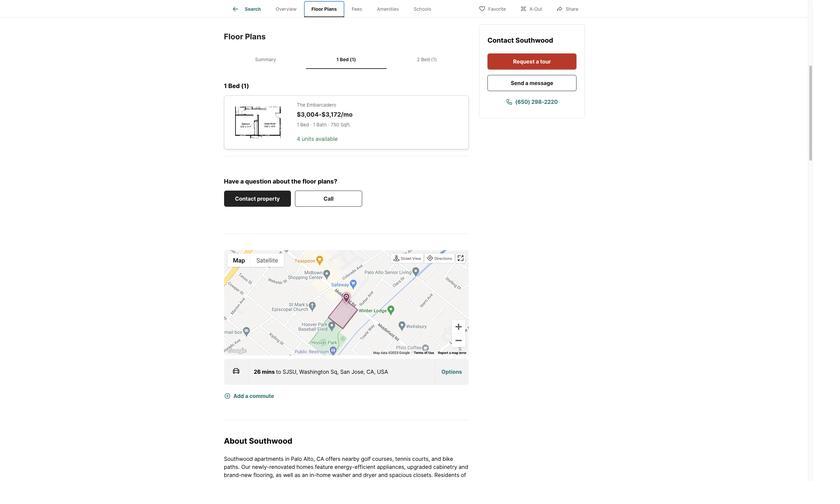 Task type: describe. For each thing, give the bounding box(es) containing it.
can
[[315, 480, 324, 481]]

alto
[[304, 480, 314, 481]]

sq,
[[331, 369, 339, 375]]

energy-
[[335, 464, 355, 470]]

in up "renovated"
[[285, 456, 290, 462]]

are
[[401, 480, 409, 481]]

2220
[[545, 99, 558, 105]]

a for question
[[241, 178, 244, 185]]

2
[[417, 56, 420, 62]]

plans inside tab
[[325, 6, 337, 12]]

favorite
[[489, 6, 506, 12]]

share
[[566, 6, 579, 12]]

0 horizontal spatial plans
[[245, 32, 266, 41]]

to inside southwood apartments in palo alto, ca offers nearby golf courses, tennis courts, and bike paths. our newly-renovated homes feature energy-efficient appliances, upgraded cabinetry and brand-new flooring, as well as an in-home washer and dryer and spacious closets. residents of southwood apartments in palo alto can relax in the pool and spa. we are convenient to us-1
[[440, 480, 445, 481]]

bed inside 2 bed (1) tab
[[422, 56, 430, 62]]

us-
[[446, 480, 456, 481]]

report a map error link
[[438, 351, 467, 355]]

closets.
[[414, 472, 433, 479]]

newly-
[[252, 464, 270, 470]]

2 bed (1)
[[417, 56, 437, 62]]

overview
[[276, 6, 297, 12]]

offers
[[326, 456, 341, 462]]

courts,
[[413, 456, 430, 462]]

available
[[316, 136, 338, 142]]

floor plans tab
[[304, 1, 345, 17]]

1 bed (1) inside tab
[[337, 56, 356, 62]]

summary
[[255, 56, 276, 62]]

out
[[535, 6, 543, 12]]

plans?
[[318, 178, 338, 185]]

2 bed (1) tab
[[387, 51, 468, 68]]

options button
[[435, 360, 469, 384]]

commute
[[250, 393, 274, 400]]

report a map error
[[438, 351, 467, 355]]

washington
[[300, 369, 329, 375]]

street view
[[401, 256, 421, 261]]

dryer
[[364, 472, 377, 479]]

paths.
[[224, 464, 240, 470]]

schools
[[414, 6, 432, 12]]

$3,004-
[[297, 111, 322, 118]]

and left bike
[[432, 456, 441, 462]]

view
[[413, 256, 421, 261]]

26
[[254, 369, 261, 375]]

in-
[[310, 472, 317, 479]]

courses,
[[373, 456, 394, 462]]

contact property button
[[224, 191, 291, 207]]

floor plans inside tab
[[312, 6, 337, 12]]

ca
[[317, 456, 324, 462]]

southwood apartments in palo alto, ca offers nearby golf courses, tennis courts, and bike paths. our newly-renovated homes feature energy-efficient appliances, upgraded cabinetry and brand-new flooring, as well as an in-home washer and dryer and spacious closets. residents of southwood apartments in palo alto can relax in the pool and spa. we are convenient to us-1
[[224, 456, 469, 481]]

and up spa.
[[379, 472, 388, 479]]

tennis
[[396, 456, 411, 462]]

4 units available
[[297, 136, 338, 142]]

floor inside tab
[[312, 6, 323, 12]]

add
[[234, 393, 244, 400]]

26 mins to sjsu, washington sq, san jose, ca, usa
[[254, 369, 388, 375]]

1 · from the left
[[311, 122, 312, 128]]

our
[[241, 464, 251, 470]]

fees
[[352, 6, 363, 12]]

data
[[381, 351, 388, 355]]

send
[[511, 80, 524, 86]]

flooring,
[[254, 472, 275, 479]]

(1) for 1 bed (1) tab
[[350, 56, 356, 62]]

the embarcadero $3,004-$3,172/mo
[[297, 102, 353, 118]]

send a message button
[[488, 75, 577, 91]]

0 vertical spatial the
[[292, 178, 301, 185]]

have a question about the floor plans?
[[224, 178, 338, 185]]

0 horizontal spatial (1)
[[241, 82, 249, 90]]

x-out button
[[515, 2, 548, 15]]

tour
[[540, 58, 551, 65]]

google image
[[226, 347, 248, 356]]

amenities tab
[[370, 1, 407, 17]]

add a commute
[[234, 393, 274, 400]]

a for message
[[526, 80, 529, 86]]

the inside southwood apartments in palo alto, ca offers nearby golf courses, tennis courts, and bike paths. our newly-renovated homes feature energy-efficient appliances, upgraded cabinetry and brand-new flooring, as well as an in-home washer and dryer and spacious closets. residents of southwood apartments in palo alto can relax in the pool and spa. we are convenient to us-1
[[346, 480, 354, 481]]

have
[[224, 178, 239, 185]]

directions button
[[426, 254, 454, 263]]

mins
[[262, 369, 275, 375]]

of inside southwood apartments in palo alto, ca offers nearby golf courses, tennis courts, and bike paths. our newly-renovated homes feature energy-efficient appliances, upgraded cabinetry and brand-new flooring, as well as an in-home washer and dryer and spacious closets. residents of southwood apartments in palo alto can relax in the pool and spa. we are convenient to us-1
[[461, 472, 466, 479]]

in down washer
[[340, 480, 344, 481]]

contact for contact property
[[235, 195, 256, 202]]

tab list containing search
[[224, 0, 444, 17]]

well
[[283, 472, 293, 479]]

and right the cabinetry
[[459, 464, 469, 470]]

about southwood
[[224, 437, 293, 446]]

298-
[[532, 99, 545, 105]]

southwood up request a tour button
[[516, 36, 554, 44]]

new
[[241, 472, 252, 479]]

southwood down brand-
[[224, 480, 253, 481]]

x-out
[[530, 6, 543, 12]]

street
[[401, 256, 412, 261]]

use
[[429, 351, 434, 355]]

satellite
[[257, 257, 278, 264]]

pool
[[356, 480, 367, 481]]

map for map
[[233, 257, 245, 264]]

contact for contact southwood
[[488, 36, 514, 44]]



Task type: vqa. For each thing, say whether or not it's contained in the screenshot.
Redfin LINK
no



Task type: locate. For each thing, give the bounding box(es) containing it.
2 horizontal spatial (1)
[[432, 56, 437, 62]]

home
[[317, 472, 331, 479]]

golf
[[361, 456, 371, 462]]

palo up homes
[[291, 456, 302, 462]]

renovated
[[270, 464, 295, 470]]

and down "dryer"
[[368, 480, 378, 481]]

0 horizontal spatial contact
[[235, 195, 256, 202]]

floor down search link
[[224, 32, 243, 41]]

plans left the fees
[[325, 6, 337, 12]]

(1) for 2 bed (1) tab
[[432, 56, 437, 62]]

1 vertical spatial plans
[[245, 32, 266, 41]]

the
[[292, 178, 301, 185], [346, 480, 354, 481]]

2 · from the left
[[328, 122, 330, 128]]

report
[[438, 351, 449, 355]]

to right the mins
[[276, 369, 281, 375]]

overview tab
[[269, 1, 304, 17]]

bath
[[317, 122, 327, 128]]

request a tour
[[513, 58, 551, 65]]

residents
[[435, 472, 460, 479]]

4
[[297, 136, 301, 142]]

1 vertical spatial of
[[461, 472, 466, 479]]

contact down question
[[235, 195, 256, 202]]

a right add
[[245, 393, 248, 400]]

(1)
[[350, 56, 356, 62], [432, 56, 437, 62], [241, 82, 249, 90]]

0 horizontal spatial to
[[276, 369, 281, 375]]

we
[[391, 480, 399, 481]]

(1) inside tab
[[350, 56, 356, 62]]

call link
[[295, 191, 362, 207]]

tab list containing summary
[[224, 50, 469, 69]]

1 horizontal spatial the
[[346, 480, 354, 481]]

1 vertical spatial tab list
[[224, 50, 469, 69]]

1 as from the left
[[276, 472, 282, 479]]

satellite button
[[251, 254, 284, 267]]

a for map
[[450, 351, 451, 355]]

1 horizontal spatial ·
[[328, 122, 330, 128]]

1 horizontal spatial floor plans
[[312, 6, 337, 12]]

map left satellite popup button
[[233, 257, 245, 264]]

message
[[530, 80, 554, 86]]

contact southwood
[[488, 36, 554, 44]]

x-
[[530, 6, 535, 12]]

the left the floor
[[292, 178, 301, 185]]

an
[[302, 472, 308, 479]]

· down $3,004-
[[311, 122, 312, 128]]

southwood up newly-
[[249, 437, 293, 446]]

terms
[[414, 351, 424, 355]]

in
[[285, 456, 290, 462], [285, 480, 290, 481], [340, 480, 344, 481]]

menu bar containing map
[[228, 254, 284, 267]]

0 vertical spatial contact
[[488, 36, 514, 44]]

map region
[[146, 235, 490, 407]]

0 horizontal spatial as
[[276, 472, 282, 479]]

palo down well
[[291, 480, 302, 481]]

1 vertical spatial floor plans
[[224, 32, 266, 41]]

send a message
[[511, 80, 554, 86]]

1 horizontal spatial 1 bed (1)
[[337, 56, 356, 62]]

contact up the request
[[488, 36, 514, 44]]

bed inside 1 bed (1) tab
[[340, 56, 349, 62]]

ca,
[[367, 369, 376, 375]]

1 horizontal spatial as
[[295, 472, 301, 479]]

map for map data ©2023 google
[[374, 351, 380, 355]]

relax
[[326, 480, 338, 481]]

map left data
[[374, 351, 380, 355]]

a for tour
[[536, 58, 539, 65]]

1 horizontal spatial to
[[440, 480, 445, 481]]

0 horizontal spatial map
[[233, 257, 245, 264]]

0 horizontal spatial 1 bed (1)
[[224, 82, 249, 90]]

san
[[341, 369, 350, 375]]

floor plans left the fees
[[312, 6, 337, 12]]

spacious
[[390, 472, 412, 479]]

(1) inside tab
[[432, 56, 437, 62]]

1 horizontal spatial plans
[[325, 6, 337, 12]]

2 as from the left
[[295, 472, 301, 479]]

the down washer
[[346, 480, 354, 481]]

1 vertical spatial floor
[[224, 32, 243, 41]]

google
[[400, 351, 410, 355]]

1 vertical spatial the
[[346, 480, 354, 481]]

0 horizontal spatial the
[[292, 178, 301, 185]]

0 horizontal spatial of
[[425, 351, 428, 355]]

0 vertical spatial to
[[276, 369, 281, 375]]

nearby
[[342, 456, 360, 462]]

a for commute
[[245, 393, 248, 400]]

palo
[[291, 456, 302, 462], [291, 480, 302, 481]]

schools tab
[[407, 1, 439, 17]]

about
[[273, 178, 290, 185]]

favorite button
[[474, 2, 512, 15]]

·
[[311, 122, 312, 128], [328, 122, 330, 128]]

search link
[[232, 5, 261, 13]]

floor plans down search link
[[224, 32, 266, 41]]

terms of use
[[414, 351, 434, 355]]

the
[[297, 102, 306, 108]]

0 horizontal spatial floor plans
[[224, 32, 266, 41]]

1 horizontal spatial of
[[461, 472, 466, 479]]

2 palo from the top
[[291, 480, 302, 481]]

units
[[302, 136, 314, 142]]

alto,
[[304, 456, 315, 462]]

750
[[331, 122, 339, 128]]

1 horizontal spatial map
[[374, 351, 380, 355]]

1 palo from the top
[[291, 456, 302, 462]]

summary tab
[[225, 51, 306, 68]]

homes
[[297, 464, 314, 470]]

upgraded
[[408, 464, 432, 470]]

contact
[[488, 36, 514, 44], [235, 195, 256, 202]]

1
[[337, 56, 339, 62], [224, 82, 227, 90], [297, 122, 299, 128], [313, 122, 315, 128]]

as left an in the bottom of the page
[[295, 472, 301, 479]]

contact inside button
[[235, 195, 256, 202]]

0 vertical spatial apartments
[[255, 456, 284, 462]]

about
[[224, 437, 247, 446]]

1 vertical spatial map
[[374, 351, 380, 355]]

sqft.
[[341, 122, 351, 128]]

search
[[245, 6, 261, 12]]

of left use
[[425, 351, 428, 355]]

jose,
[[352, 369, 365, 375]]

(650) 298-2220 button
[[488, 94, 577, 110]]

2 apartments from the top
[[255, 480, 284, 481]]

amenities
[[377, 6, 399, 12]]

0 vertical spatial plans
[[325, 6, 337, 12]]

1 horizontal spatial (1)
[[350, 56, 356, 62]]

convenient
[[410, 480, 438, 481]]

floor
[[312, 6, 323, 12], [224, 32, 243, 41]]

(650)
[[516, 99, 531, 105]]

0 vertical spatial palo
[[291, 456, 302, 462]]

embarcadero
[[307, 102, 337, 108]]

0 vertical spatial floor plans
[[312, 6, 337, 12]]

efficient
[[355, 464, 376, 470]]

1 horizontal spatial floor
[[312, 6, 323, 12]]

0 horizontal spatial ·
[[311, 122, 312, 128]]

and
[[432, 456, 441, 462], [459, 464, 469, 470], [353, 472, 362, 479], [379, 472, 388, 479], [368, 480, 378, 481]]

0 vertical spatial of
[[425, 351, 428, 355]]

request
[[513, 58, 535, 65]]

0 vertical spatial tab list
[[224, 0, 444, 17]]

0 horizontal spatial floor
[[224, 32, 243, 41]]

apartments up newly-
[[255, 456, 284, 462]]

request a tour button
[[488, 53, 577, 70]]

1 horizontal spatial contact
[[488, 36, 514, 44]]

1 vertical spatial apartments
[[255, 480, 284, 481]]

0 vertical spatial floor
[[312, 6, 323, 12]]

0 vertical spatial 1 bed (1)
[[337, 56, 356, 62]]

tab list
[[224, 0, 444, 17], [224, 50, 469, 69]]

1 apartments from the top
[[255, 456, 284, 462]]

2 tab list from the top
[[224, 50, 469, 69]]

map
[[452, 351, 459, 355]]

plans up summary
[[245, 32, 266, 41]]

fees tab
[[345, 1, 370, 17]]

0 vertical spatial map
[[233, 257, 245, 264]]

1 vertical spatial palo
[[291, 480, 302, 481]]

apartments down flooring,
[[255, 480, 284, 481]]

southwood
[[516, 36, 554, 44], [249, 437, 293, 446], [224, 456, 253, 462], [224, 480, 253, 481]]

1 tab list from the top
[[224, 0, 444, 17]]

a left tour
[[536, 58, 539, 65]]

to
[[276, 369, 281, 375], [440, 480, 445, 481]]

brand-
[[224, 472, 241, 479]]

a left map
[[450, 351, 451, 355]]

©2023
[[389, 351, 399, 355]]

usa
[[377, 369, 388, 375]]

directions
[[435, 256, 452, 261]]

terms of use link
[[414, 351, 434, 355]]

question
[[245, 178, 272, 185]]

1 vertical spatial to
[[440, 480, 445, 481]]

· left 750
[[328, 122, 330, 128]]

1 vertical spatial 1 bed (1)
[[224, 82, 249, 90]]

map
[[233, 257, 245, 264], [374, 351, 380, 355]]

1 vertical spatial contact
[[235, 195, 256, 202]]

1 inside 1 bed (1) tab
[[337, 56, 339, 62]]

in down well
[[285, 480, 290, 481]]

the embarcadero image
[[235, 107, 281, 138]]

southwood up paths.
[[224, 456, 253, 462]]

(650) 298-2220
[[516, 99, 558, 105]]

and up pool
[[353, 472, 362, 479]]

as
[[276, 472, 282, 479], [295, 472, 301, 479]]

map button
[[228, 254, 251, 267]]

map inside popup button
[[233, 257, 245, 264]]

a right send
[[526, 80, 529, 86]]

to down residents
[[440, 480, 445, 481]]

menu bar
[[228, 254, 284, 267]]

as down "renovated"
[[276, 472, 282, 479]]

floor right overview
[[312, 6, 323, 12]]

of right residents
[[461, 472, 466, 479]]

cabinetry
[[434, 464, 458, 470]]

1 bed (1) tab
[[306, 51, 387, 68]]

bike
[[443, 456, 454, 462]]

a right have
[[241, 178, 244, 185]]



